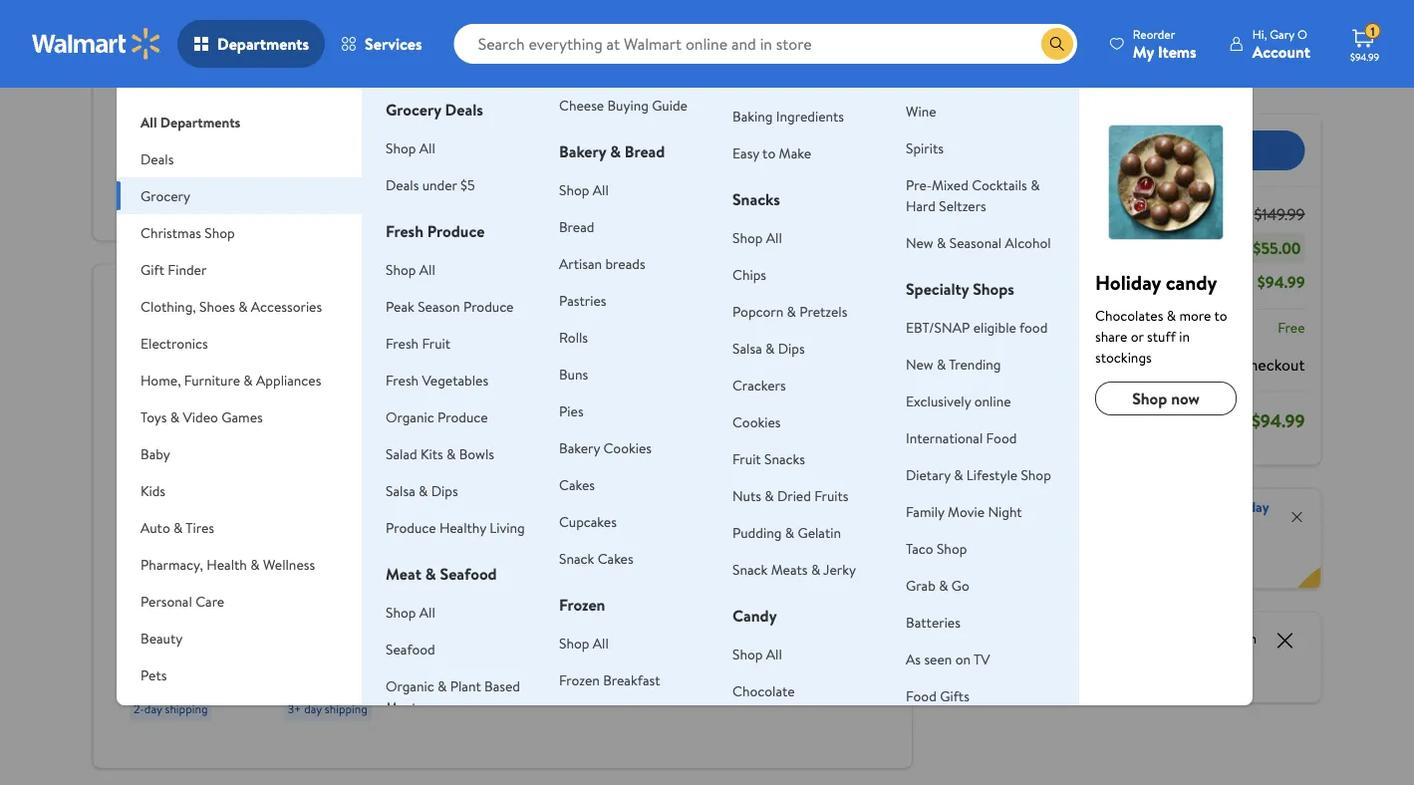 Task type: locate. For each thing, give the bounding box(es) containing it.
shop up seafood link
[[386, 603, 416, 622]]

all left dome
[[419, 603, 435, 622]]

best seller up home,
[[137, 337, 191, 354]]

& up "(1" at top
[[1031, 175, 1040, 194]]

0 vertical spatial cookies
[[733, 412, 781, 432]]

baby
[[141, 444, 170, 463]]

1 horizontal spatial now
[[283, 519, 319, 544]]

airpods
[[173, 566, 227, 588]]

delivery
[[488, 655, 531, 672], [334, 672, 377, 689]]

plant
[[450, 676, 481, 696]]

$14.00 group
[[437, 325, 556, 711]]

games
[[221, 407, 263, 427]]

0 vertical spatial seafood
[[440, 563, 497, 585]]

option
[[301, 84, 334, 101]]

shop all for frozen
[[559, 633, 609, 653]]

view
[[247, 59, 276, 79]]

shop all link
[[386, 138, 435, 157], [559, 180, 609, 199], [733, 228, 782, 247], [386, 260, 435, 279], [386, 603, 435, 622], [559, 633, 609, 653], [733, 644, 782, 664]]

frozen for frozen breakfast
[[559, 670, 600, 690]]

pickup inside now $99.00 group
[[133, 672, 168, 689]]

1 horizontal spatial at
[[1224, 353, 1238, 375]]

day inside now $99.00 group
[[144, 700, 162, 717]]

1 horizontal spatial with
[[283, 610, 313, 632]]

cakes up single
[[598, 549, 634, 568]]

meat inside organic & plant based meat
[[386, 697, 417, 717]]

& left the plant
[[438, 676, 447, 696]]

all for meat & seafood
[[419, 603, 435, 622]]

delivery inside the $14.00 group
[[488, 655, 531, 672]]

walmart image
[[32, 28, 161, 60]]

best seller down popcorn & pretzels link
[[754, 337, 807, 354]]

- inside now $86.88 $99.00 apple airtag - 4 pack
[[836, 566, 842, 588]]

with left flash
[[283, 610, 313, 632]]

1 apple from the left
[[129, 566, 169, 588]]

shop left maker
[[559, 633, 589, 653]]

crossbody,
[[437, 614, 514, 636]]

add up view
[[247, 36, 272, 55]]

0 vertical spatial new
[[906, 233, 934, 252]]

1 meat from the top
[[386, 563, 422, 585]]

snacks up nuts & dried fruits link
[[764, 449, 805, 468]]

meat
[[386, 563, 422, 585], [386, 697, 417, 717]]

3-year plan - $11.00
[[278, 110, 391, 130]]

0 vertical spatial at
[[420, 84, 430, 101]]

if
[[1070, 648, 1078, 667]]

chips link
[[733, 265, 766, 284]]

$187.00 group
[[592, 325, 710, 724]]

& right furniture
[[244, 370, 253, 390]]

3 best from the left
[[754, 337, 777, 354]]

best seller
[[137, 337, 191, 354], [445, 337, 499, 354], [754, 337, 807, 354]]

now inside now $99.00 $129.00 apple airpods with charging case (2nd generation)
[[129, 519, 165, 544]]

fresh fruit link
[[386, 333, 451, 353]]

1 bakery from the top
[[559, 141, 606, 162]]

1 vertical spatial departments
[[160, 112, 241, 132]]

dips down popcorn & pretzels
[[778, 338, 805, 358]]

0 horizontal spatial 2-
[[133, 700, 144, 717]]

0 horizontal spatial best seller
[[137, 337, 191, 354]]

services
[[365, 33, 422, 55]]

latte
[[642, 614, 677, 636]]

0 vertical spatial grocery
[[386, 99, 441, 121]]

produce down $5
[[427, 220, 485, 242]]

in
[[1179, 326, 1190, 346]]

now $86.88 $99.00 apple airtag - 4 pack
[[746, 519, 856, 610]]

3+ inside now $86.88 group
[[750, 678, 763, 695]]

to inside holiday candy chocolates & more to share or stuff in stockings
[[1214, 305, 1228, 325]]

$99.00 up 'pharmacy,'
[[169, 519, 222, 544]]

for right save on the left of the page
[[687, 198, 705, 217]]

now inside now $86.88 $99.00 apple airtag - 4 pack
[[746, 519, 781, 544]]

all down walmart image
[[141, 112, 157, 132]]

2- inside now $99.00 group
[[133, 700, 144, 717]]

shop now link
[[1095, 382, 1237, 416]]

2 organic from the top
[[386, 676, 434, 696]]

Search search field
[[454, 24, 1077, 64]]

1 horizontal spatial 2-
[[278, 142, 289, 161]]

toys & video games
[[141, 407, 263, 427]]

for left "less"
[[197, 289, 220, 313]]

1 seller from the left
[[163, 337, 191, 354]]

year for 2-
[[289, 142, 315, 161]]

cheese
[[559, 95, 604, 115]]

shop all up bread link
[[559, 180, 609, 199]]

1 vertical spatial organic
[[386, 676, 434, 696]]

baking inside great value baking deals
[[807, 48, 847, 68]]

be
[[358, 84, 371, 101]]

0 horizontal spatial pickup
[[133, 672, 168, 689]]

grocery for grocery deals
[[386, 99, 441, 121]]

candy
[[733, 605, 777, 627]]

deals left under on the left top of page
[[386, 175, 419, 194]]

snack up pack
[[733, 560, 768, 579]]

food
[[986, 428, 1017, 448], [906, 686, 937, 706]]

baking right value
[[807, 48, 847, 68]]

1 vertical spatial checkout
[[1242, 353, 1305, 375]]

generation)
[[129, 632, 212, 654]]

1 vertical spatial dips
[[431, 481, 458, 500]]

3 now from the left
[[746, 519, 781, 544]]

chocolate
[[733, 681, 795, 701]]

all for frozen
[[593, 633, 609, 653]]

year down one
[[289, 110, 315, 130]]

subtotal (1 item)
[[960, 203, 1073, 225]]

organic inside organic & plant based meat
[[386, 676, 434, 696]]

0 vertical spatial bakery
[[559, 141, 606, 162]]

1 horizontal spatial salsa
[[733, 338, 762, 358]]

pre-mixed cocktails & hard seltzers
[[906, 175, 1040, 215]]

0 vertical spatial frozen
[[559, 594, 605, 616]]

3 best seller from the left
[[754, 337, 807, 354]]

2 apple from the left
[[746, 566, 786, 588]]

shop all up chocolate
[[733, 644, 782, 664]]

2 plan from the top
[[318, 142, 343, 161]]

add to cart image up auto
[[140, 461, 164, 485]]

free
[[1278, 318, 1305, 337]]

shop all link for fresh produce
[[386, 260, 435, 279]]

1 horizontal spatial cookies
[[733, 412, 781, 432]]

meat left micro
[[386, 563, 422, 585]]

2 horizontal spatial seller
[[780, 337, 807, 354]]

a inside become a member to get free same-day delivery, gas discounts & more!
[[1079, 497, 1086, 517]]

seller for justice
[[471, 337, 499, 354]]

0 horizontal spatial best
[[137, 337, 160, 354]]

peak
[[386, 297, 414, 316]]

all inside all departments link
[[141, 112, 157, 132]]

seller up vegetables
[[471, 337, 499, 354]]

1 vertical spatial gift
[[117, 289, 148, 313]]

shop all link up chips link
[[733, 228, 782, 247]]

0 horizontal spatial dips
[[431, 481, 458, 500]]

organic & plant based meat link
[[386, 676, 520, 717]]

1 horizontal spatial pickup
[[441, 655, 476, 672]]

nuts
[[733, 486, 761, 505]]

shipping
[[960, 318, 1011, 337]]

0 vertical spatial year
[[289, 110, 315, 130]]

checkout for continue to checkout
[[1144, 139, 1208, 161]]

subtotal
[[960, 203, 1018, 225]]

1 vertical spatial maker,
[[592, 680, 638, 702]]

wine
[[906, 101, 936, 121]]

crackers
[[733, 375, 786, 395]]

0 vertical spatial fruit
[[422, 333, 451, 353]]

add to cart image inside now $99.00 group
[[140, 461, 164, 485]]

add to cart image inside the $14.00 group
[[449, 461, 473, 485]]

fresh down the fresh fruit link
[[386, 370, 419, 390]]

checkout inside button
[[1144, 139, 1208, 161]]

banner
[[944, 489, 1321, 589]]

apple inside now $86.88 $99.00 apple airtag - 4 pack
[[746, 566, 786, 588]]

reorder my items
[[1133, 25, 1197, 62]]

add
[[247, 36, 272, 55], [164, 463, 189, 482], [473, 463, 498, 482], [781, 463, 806, 482]]

1 vertical spatial salsa
[[386, 481, 415, 500]]

dietary & lifestyle shop link
[[906, 465, 1051, 484]]

1 vertical spatial frozen
[[559, 670, 600, 690]]

2 frozen from the top
[[559, 670, 600, 690]]

cakes link
[[559, 475, 595, 494]]

day inside now $86.88 group
[[766, 678, 784, 695]]

grocery left time.)
[[386, 99, 441, 121]]

0 vertical spatial snacks
[[733, 188, 780, 210]]

baking up easy
[[733, 106, 773, 126]]

1 now from the left
[[129, 519, 165, 544]]

cheese buying guide link
[[559, 95, 688, 115]]

2 horizontal spatial best
[[754, 337, 777, 354]]

0 horizontal spatial checkout
[[1144, 139, 1208, 161]]

seller for $86.88
[[780, 337, 807, 354]]

all for fresh produce
[[419, 260, 435, 279]]

pre-
[[906, 175, 932, 194]]

international food
[[906, 428, 1017, 448]]

shop down $11.00
[[386, 138, 416, 157]]

1 horizontal spatial for
[[687, 198, 705, 217]]

great
[[733, 48, 767, 68]]

1 horizontal spatial $99.00
[[746, 544, 787, 563]]

shop all up deals under $5
[[386, 138, 435, 157]]

shops
[[973, 278, 1015, 300]]

on left the tv
[[956, 649, 971, 669]]

case
[[129, 610, 163, 632]]

2 best seller from the left
[[445, 337, 499, 354]]

a inside view details (only one option can be selected at a time.)
[[433, 84, 439, 101]]

candy
[[1166, 268, 1218, 296]]

shop left now
[[1132, 388, 1167, 410]]

2 vertical spatial fresh
[[386, 370, 419, 390]]

try
[[986, 545, 1004, 564]]

frozen for frozen
[[559, 594, 605, 616]]

52
[[347, 640, 360, 657]]

organic up salad
[[386, 407, 434, 427]]

frozen down maker
[[559, 670, 600, 690]]

$99.00 down "pudding"
[[746, 544, 787, 563]]

2 year from the top
[[289, 142, 315, 161]]

1 horizontal spatial grocery
[[386, 99, 441, 121]]

personal care
[[141, 592, 224, 611]]

add to cart image
[[140, 461, 164, 485], [449, 461, 473, 485], [757, 461, 781, 485]]

banner containing become a member to get free same-day delivery, gas discounts & more!
[[944, 489, 1321, 589]]

shop now
[[1132, 388, 1200, 410]]

0 horizontal spatial add button
[[132, 457, 205, 489]]

1 horizontal spatial add button
[[441, 457, 513, 489]]

decrease quantity sony wh-ch720n-noise canceling wireless bluetooth headphones- black, current quantity 1 image
[[777, 200, 793, 216]]

1 year from the top
[[289, 110, 315, 130]]

now up 'wellness'
[[283, 519, 319, 544]]

specialty
[[906, 278, 969, 300]]

delivery down 52
[[334, 672, 377, 689]]

2 new from the top
[[906, 354, 934, 374]]

best inside now $99.00 group
[[137, 337, 160, 354]]

free right the get
[[1183, 497, 1208, 517]]

shop all link for candy
[[733, 644, 782, 664]]

shop all for fresh produce
[[386, 260, 435, 279]]

close walmart plus section image
[[1289, 509, 1305, 525]]

2 horizontal spatial best seller
[[754, 337, 807, 354]]

add inside now $86.88 group
[[781, 463, 806, 482]]

2- down the pets at the bottom left of the page
[[133, 700, 144, 717]]

year
[[289, 110, 315, 130], [289, 142, 315, 161]]

1 vertical spatial fruit
[[733, 449, 761, 468]]

dips
[[778, 338, 805, 358], [431, 481, 458, 500]]

add up auto & tires
[[164, 463, 189, 482]]

a
[[433, 84, 439, 101], [1079, 497, 1086, 517]]

1 vertical spatial fresh
[[386, 333, 419, 353]]

popcorn & pretzels link
[[733, 302, 848, 321]]

0 vertical spatial organic
[[386, 407, 434, 427]]

shop all link up chocolate
[[733, 644, 782, 664]]

all up season
[[419, 260, 435, 279]]

now for now $99.00
[[129, 519, 165, 544]]

trending
[[949, 354, 1001, 374]]

clothing,
[[141, 297, 196, 316]]

breakfast
[[603, 670, 660, 690]]

pickup up home
[[133, 672, 168, 689]]

shop all for grocery deals
[[386, 138, 435, 157]]

0 vertical spatial fresh
[[386, 220, 424, 242]]

now down kids
[[129, 519, 165, 544]]

best for $99.00
[[137, 337, 160, 354]]

2 horizontal spatial pickup
[[750, 650, 784, 667]]

shipping inside now $99.00 group
[[164, 700, 207, 717]]

1 best seller from the left
[[137, 337, 191, 354]]

1 organic from the top
[[386, 407, 434, 427]]

0 vertical spatial for
[[687, 198, 705, 217]]

0 horizontal spatial apple
[[129, 566, 169, 588]]

$187.00 keurig k-cafe single serve k- cup coffee maker, latte maker and cappuccino maker, dark charcoal
[[592, 519, 695, 724]]

0 horizontal spatial now
[[129, 519, 165, 544]]

fresh for fresh vegetables
[[386, 370, 419, 390]]

with inside now $99.00 $129.00 apple airpods with charging case (2nd generation)
[[129, 588, 159, 610]]

season
[[418, 297, 460, 316]]

k- right serve
[[680, 571, 695, 593]]

1 vertical spatial on
[[956, 649, 971, 669]]

& right nuts
[[765, 486, 774, 505]]

add button inside now $99.00 group
[[132, 457, 205, 489]]

1 horizontal spatial best seller
[[445, 337, 499, 354]]

days!
[[1138, 545, 1168, 564]]

best seller inside the $14.00 group
[[445, 337, 499, 354]]

my
[[1133, 40, 1154, 62]]

checkout right continue at the right top of page
[[1144, 139, 1208, 161]]

with
[[129, 588, 159, 610], [283, 610, 313, 632], [1208, 648, 1233, 667]]

1 best from the left
[[137, 337, 160, 354]]

shop all up 'peak'
[[386, 260, 435, 279]]

add button for $99.00
[[132, 457, 205, 489]]

shop all up seafood link
[[386, 603, 435, 622]]

$129.00
[[129, 544, 174, 563]]

checkout down free
[[1242, 353, 1305, 375]]

pies
[[559, 401, 584, 421]]

& inside organic & plant based meat
[[438, 676, 447, 696]]

add button inside now $86.88 group
[[749, 457, 822, 489]]

shipping inside now $19.88 group
[[324, 700, 367, 717]]

0 vertical spatial baking
[[807, 48, 847, 68]]

snack meats & jerky link
[[733, 560, 856, 579]]

exclusively online link
[[906, 391, 1011, 411]]

add to cart image right kits
[[449, 461, 473, 485]]

0 horizontal spatial with
[[129, 588, 159, 610]]

now $99.00 group
[[129, 325, 247, 729]]

0 horizontal spatial grocery
[[141, 186, 190, 205]]

1 plan from the top
[[318, 110, 343, 130]]

2 maker, from the top
[[592, 680, 638, 702]]

all up frozen breakfast 'link'
[[593, 633, 609, 653]]

shop all for snacks
[[733, 228, 782, 247]]

add to cart image for justice
[[449, 461, 473, 485]]

& up crackers link
[[766, 338, 775, 358]]

0 vertical spatial on
[[1158, 628, 1174, 648]]

free down 'gas'
[[1069, 545, 1094, 564]]

0 horizontal spatial cookies
[[604, 438, 652, 457]]

best inside now $86.88 group
[[754, 337, 777, 354]]

new down ebt/snap
[[906, 354, 934, 374]]

buying
[[608, 95, 649, 115]]

produce right season
[[463, 297, 514, 316]]

$55.00
[[1253, 237, 1301, 259]]

shipping for now $86.88
[[787, 678, 830, 695]]

seller down popcorn & pretzels
[[780, 337, 807, 354]]

shop all link up seafood link
[[386, 603, 435, 622]]

0 vertical spatial $94.99
[[1351, 50, 1380, 63]]

departments up view
[[217, 33, 309, 55]]

beauty
[[141, 628, 183, 648]]

1 add button from the left
[[132, 457, 205, 489]]

1 vertical spatial $94.99
[[1258, 271, 1305, 293]]

$14.00
[[437, 519, 489, 544]]

2 horizontal spatial with
[[1208, 648, 1233, 667]]

& inside holiday candy chocolates & more to share or stuff in stockings
[[1167, 305, 1176, 325]]

0 vertical spatial salsa
[[733, 338, 762, 358]]

salsa
[[733, 338, 762, 358], [386, 481, 415, 500]]

1 horizontal spatial cakes
[[598, 549, 634, 568]]

2 vertical spatial for
[[1097, 545, 1115, 564]]

seller inside the $14.00 group
[[471, 337, 499, 354]]

best up home,
[[137, 337, 160, 354]]

(1
[[1022, 203, 1033, 225]]

0 horizontal spatial k-
[[640, 549, 655, 571]]

pickup inside now $86.88 group
[[750, 650, 784, 667]]

apple for $99.00
[[129, 566, 169, 588]]

1 frozen from the top
[[559, 594, 605, 616]]

& left go at the bottom of the page
[[939, 576, 948, 595]]

grocery for grocery
[[141, 186, 190, 205]]

family movie night
[[906, 502, 1022, 521]]

fruit snacks
[[733, 449, 805, 468]]

3+ inside the $14.00 group
[[441, 683, 455, 700]]

bakery & bread
[[559, 141, 665, 162]]

3 add to cart image from the left
[[757, 461, 781, 485]]

shop down candy
[[733, 644, 763, 664]]

at right selected
[[420, 84, 430, 101]]

2 meat from the top
[[386, 697, 417, 717]]

0 horizontal spatial cakes
[[559, 475, 595, 494]]

0 vertical spatial gift
[[141, 260, 164, 279]]

3+
[[596, 655, 609, 672], [750, 678, 763, 695], [441, 683, 455, 700], [287, 700, 301, 717]]

0 horizontal spatial delivery
[[334, 672, 377, 689]]

add to cart image inside now $86.88 group
[[757, 461, 781, 485]]

bakery up cakes link on the left of page
[[559, 438, 600, 457]]

shop all up chips link
[[733, 228, 782, 247]]

gift inside dropdown button
[[141, 260, 164, 279]]

2 horizontal spatial add button
[[749, 457, 822, 489]]

gift left ideas
[[117, 289, 148, 313]]

0 horizontal spatial a
[[433, 84, 439, 101]]

2 bakery from the top
[[559, 438, 600, 457]]

0 vertical spatial salsa & dips
[[733, 338, 805, 358]]

pickup up the plant
[[441, 655, 476, 672]]

0 vertical spatial meat
[[386, 563, 422, 585]]

1 vertical spatial free
[[1069, 545, 1094, 564]]

1 vertical spatial meat
[[386, 697, 417, 717]]

bread down buying
[[625, 141, 665, 162]]

new down hard
[[906, 233, 934, 252]]

3 seller from the left
[[780, 337, 807, 354]]

3 add button from the left
[[749, 457, 822, 489]]

day inside $187.00 group
[[612, 655, 630, 672]]

best for $86.88
[[754, 337, 777, 354]]

bakery for bakery cookies
[[559, 438, 600, 457]]

best seller inside now $99.00 group
[[137, 337, 191, 354]]

add button inside the $14.00 group
[[441, 457, 513, 489]]

bakery for bakery & bread
[[559, 141, 606, 162]]

0 vertical spatial maker,
[[592, 614, 638, 636]]

to left the get
[[1143, 497, 1156, 517]]

0 vertical spatial free
[[1183, 497, 1208, 517]]

grab & go
[[906, 576, 970, 595]]

taco
[[906, 539, 934, 558]]

now $19.88 $24.98 onn. reusable 35mm camera with flash 52
[[283, 519, 385, 657]]

1 new from the top
[[906, 233, 934, 252]]

capital one credit card image
[[968, 635, 1032, 680]]

salsa down salad
[[386, 481, 415, 500]]

deals inside dropdown button
[[141, 149, 174, 168]]

seller up home,
[[163, 337, 191, 354]]

now $86.88 group
[[746, 325, 864, 707]]

& inside become a member to get free same-day delivery, gas discounts & more!
[[1167, 517, 1177, 536]]

salsa down popcorn at the right of the page
[[733, 338, 762, 358]]

1 horizontal spatial checkout
[[1242, 353, 1305, 375]]

1 horizontal spatial baking
[[807, 48, 847, 68]]

1 horizontal spatial snack
[[733, 560, 768, 579]]

a right become
[[1079, 497, 1086, 517]]

at inside view details (only one option can be selected at a time.)
[[420, 84, 430, 101]]

organic down seafood link
[[386, 676, 434, 696]]

0 vertical spatial departments
[[217, 33, 309, 55]]

salsa & dips down kits
[[386, 481, 458, 500]]

2 fresh from the top
[[386, 333, 419, 353]]

shop all link for grocery deals
[[386, 138, 435, 157]]

seller inside now $99.00 group
[[163, 337, 191, 354]]

0 horizontal spatial at
[[420, 84, 430, 101]]

shop up chips
[[733, 228, 763, 247]]

snack for snack cakes
[[559, 549, 594, 568]]

departments up deals dropdown button
[[160, 112, 241, 132]]

all up chocolate
[[766, 644, 782, 664]]

shop all up frozen breakfast 'link'
[[559, 633, 609, 653]]

salsa & dips for the left salsa & dips link
[[386, 481, 458, 500]]

1 horizontal spatial free
[[1183, 497, 1208, 517]]

shipping inside now $86.88 group
[[787, 678, 830, 695]]

best seller inside now $86.88 group
[[754, 337, 807, 354]]

1 fresh from the top
[[386, 220, 424, 242]]

wine link
[[906, 101, 936, 121]]

seller inside now $86.88 group
[[780, 337, 807, 354]]

best seller for $86.88
[[754, 337, 807, 354]]

3 fresh from the top
[[386, 370, 419, 390]]

grocery inside dropdown button
[[141, 186, 190, 205]]

1 horizontal spatial delivery
[[488, 655, 531, 672]]

0 vertical spatial plan
[[318, 110, 343, 130]]

1 horizontal spatial add to cart image
[[449, 461, 473, 485]]

plan
[[397, 36, 423, 55]]

best inside the $14.00 group
[[445, 337, 468, 354]]

1 horizontal spatial best
[[445, 337, 468, 354]]

now inside now $19.88 $24.98 onn. reusable 35mm camera with flash 52
[[283, 519, 319, 544]]

dismiss capital one banner image
[[1273, 628, 1297, 652]]

now down nuts
[[746, 519, 781, 544]]

Walmart Site-Wide search field
[[454, 24, 1077, 64]]

dips down salad kits & bowls link
[[431, 481, 458, 500]]

to inside become a member to get free same-day delivery, gas discounts & more!
[[1143, 497, 1156, 517]]

1 add to cart image from the left
[[140, 461, 164, 485]]

meat down seafood link
[[386, 697, 417, 717]]

on inside earn 5% cash back on walmart.com see if you're pre-approved with no credit risk.
[[1158, 628, 1174, 648]]

pre-mixed cocktails & hard seltzers link
[[906, 175, 1040, 215]]

0 horizontal spatial on
[[956, 649, 971, 669]]

0 vertical spatial a
[[433, 84, 439, 101]]

3+ day shipping inside the $14.00 group
[[441, 683, 521, 700]]

2 best from the left
[[445, 337, 468, 354]]

2 now from the left
[[283, 519, 319, 544]]

2 add to cart image from the left
[[449, 461, 473, 485]]

shipping inside the $14.00 group
[[478, 683, 521, 700]]

search icon image
[[1049, 36, 1065, 52]]

now $19.88 group
[[283, 325, 402, 729]]

add up dried
[[781, 463, 806, 482]]

deals down great on the top right
[[733, 69, 766, 89]]

& up 'stuff'
[[1167, 305, 1176, 325]]

0 vertical spatial dips
[[778, 338, 805, 358]]

1 horizontal spatial seller
[[471, 337, 499, 354]]

1 vertical spatial grocery
[[141, 186, 190, 205]]

pickup inside the $14.00 group
[[441, 655, 476, 672]]

salsa for the right salsa & dips link
[[733, 338, 762, 358]]

frozen down single
[[559, 594, 605, 616]]

snack down cupcakes 'link' at left bottom
[[559, 549, 594, 568]]

estimated total
[[960, 410, 1066, 432]]

shipping for now $99.00
[[164, 700, 207, 717]]

seller for $99.00
[[163, 337, 191, 354]]

under
[[422, 175, 457, 194]]

apple inside now $99.00 $129.00 apple airpods with charging case (2nd generation)
[[129, 566, 169, 588]]

add button for $86.88
[[749, 457, 822, 489]]

best up vegetables
[[445, 337, 468, 354]]

2 add button from the left
[[441, 457, 513, 489]]

2 seller from the left
[[471, 337, 499, 354]]

pickup for $86.88
[[750, 650, 784, 667]]



Task type: describe. For each thing, give the bounding box(es) containing it.
meat & seafood
[[386, 563, 497, 585]]

shop all link for meat & seafood
[[386, 603, 435, 622]]

shop all link for frozen
[[559, 633, 609, 653]]

0 horizontal spatial seafood
[[386, 639, 435, 659]]

add button for justice
[[441, 457, 513, 489]]

1 vertical spatial cakes
[[598, 549, 634, 568]]

food
[[1020, 317, 1048, 337]]

deals inside great value baking deals
[[733, 69, 766, 89]]

& left trending
[[937, 354, 946, 374]]

30
[[1118, 545, 1134, 564]]

to right easy
[[763, 143, 776, 162]]

shoes
[[199, 297, 235, 316]]

walmart plus image
[[960, 509, 1019, 529]]

all for snacks
[[766, 228, 782, 247]]

risk.
[[1083, 667, 1107, 687]]

plan for $8.00
[[318, 142, 343, 161]]

apple for $86.88
[[746, 566, 786, 588]]

buns link
[[559, 364, 588, 384]]

view details (only one option can be selected at a time.)
[[247, 59, 471, 101]]

o
[[1298, 25, 1307, 42]]

day inside now $19.88 group
[[304, 700, 321, 717]]

can
[[337, 84, 355, 101]]

chips
[[733, 265, 766, 284]]

salsa & dips for the right salsa & dips link
[[733, 338, 805, 358]]

share
[[1095, 326, 1128, 346]]

0 horizontal spatial salsa & dips link
[[386, 481, 458, 500]]

pickup for justice
[[441, 655, 476, 672]]

clothing, shoes & accessories
[[141, 297, 322, 316]]

toys
[[141, 407, 167, 427]]

with inside earn 5% cash back on walmart.com see if you're pre-approved with no credit risk.
[[1208, 648, 1233, 667]]

add inside now $99.00 group
[[164, 463, 189, 482]]

rolls
[[559, 327, 588, 347]]

gift for gift ideas for less
[[117, 289, 148, 313]]

best for justice
[[445, 337, 468, 354]]

online
[[974, 391, 1011, 411]]

& right dietary
[[954, 465, 963, 484]]

shop up become
[[1021, 465, 1051, 484]]

shop all for bakery & bread
[[559, 180, 609, 199]]

organic for organic produce
[[386, 407, 434, 427]]

approved
[[1148, 648, 1204, 667]]

shipping inside $187.00 group
[[633, 655, 675, 672]]

add to cart image for $86.88
[[757, 461, 781, 485]]

for inside 'button'
[[687, 198, 705, 217]]

accessories
[[251, 297, 322, 316]]

account
[[1253, 40, 1311, 62]]

& down kits
[[419, 481, 428, 500]]

0 horizontal spatial fruit
[[422, 333, 451, 353]]

2- for year
[[278, 142, 289, 161]]

& inside pre-mixed cocktails & hard seltzers
[[1031, 175, 1040, 194]]

snack for snack meats & jerky
[[733, 560, 768, 579]]

calculated
[[1147, 353, 1220, 375]]

free inside become a member to get free same-day delivery, gas discounts & more!
[[1183, 497, 1208, 517]]

shipping for now $19.88
[[324, 700, 367, 717]]

total
[[1034, 410, 1066, 432]]

1 horizontal spatial seafood
[[440, 563, 497, 585]]

sony wh-ch720n-noise canceling wireless bluetooth headphones- black, with add-on services, 1 in cart image
[[117, 0, 213, 21]]

hard
[[906, 196, 936, 215]]

produce healthy living link
[[386, 518, 525, 537]]

$86.88
[[786, 519, 839, 544]]

0 horizontal spatial free
[[1069, 545, 1094, 564]]

bakery cookies
[[559, 438, 652, 457]]

protection
[[329, 36, 394, 55]]

0 horizontal spatial for
[[197, 289, 220, 313]]

and
[[638, 636, 663, 658]]

grab & go link
[[906, 576, 970, 595]]

1 horizontal spatial fruit
[[733, 449, 761, 468]]

delivery inside now $19.88 group
[[334, 672, 377, 689]]

gary
[[1270, 25, 1295, 42]]

pudding
[[733, 523, 782, 542]]

0 vertical spatial bread
[[625, 141, 665, 162]]

more!
[[1180, 517, 1216, 536]]

gifts
[[940, 686, 970, 706]]

& inside 'dropdown button'
[[170, 407, 180, 427]]

nuts & dried fruits
[[733, 486, 849, 505]]

now for now $86.88
[[746, 519, 781, 544]]

pharmacy, health & wellness button
[[117, 546, 362, 583]]

pharmacy,
[[141, 555, 203, 574]]

deals under $5
[[386, 175, 475, 194]]

2 vertical spatial $94.99
[[1252, 408, 1305, 433]]

deals down allstate
[[445, 99, 483, 121]]

& down cheese buying guide link
[[610, 141, 621, 162]]

$99.00 inside now $99.00 $129.00 apple airpods with charging case (2nd generation)
[[169, 519, 222, 544]]

1 vertical spatial food
[[906, 686, 937, 706]]

airtag
[[790, 566, 832, 588]]

plan for $11.00
[[318, 110, 343, 130]]

food gifts
[[906, 686, 970, 706]]

cappuccino
[[592, 658, 673, 680]]

& left the seasonal
[[937, 233, 946, 252]]

based
[[484, 676, 520, 696]]

new for new & trending
[[906, 354, 934, 374]]

kids button
[[117, 472, 362, 509]]

new for new & seasonal alcohol
[[906, 233, 934, 252]]

& right the health
[[250, 555, 260, 574]]

auto & tires
[[141, 518, 214, 537]]

3+ day shipping inside now $86.88 group
[[750, 678, 830, 695]]

dark
[[642, 680, 675, 702]]

as
[[906, 649, 921, 669]]

shop all link for snacks
[[733, 228, 782, 247]]

pre-
[[1123, 648, 1148, 667]]

& right kits
[[447, 444, 456, 463]]

ebt/snap eligible food link
[[906, 317, 1048, 337]]

1 horizontal spatial k-
[[680, 571, 695, 593]]

1 horizontal spatial food
[[986, 428, 1017, 448]]

1 vertical spatial baking
[[733, 106, 773, 126]]

& right shoes at the top of page
[[238, 297, 248, 316]]

cupcakes
[[559, 512, 617, 531]]

shop all link for bakery & bread
[[559, 180, 609, 199]]

by
[[427, 36, 441, 55]]

fresh for fresh produce
[[386, 220, 424, 242]]

continue to checkout
[[1057, 139, 1208, 161]]

coffee
[[624, 593, 672, 614]]

frozen breakfast link
[[559, 670, 660, 690]]

video
[[183, 407, 218, 427]]

departments inside departments popup button
[[217, 33, 309, 55]]

& left jerky
[[811, 560, 820, 579]]

now for now $19.88
[[283, 519, 319, 544]]

kids
[[141, 481, 165, 500]]

earn
[[1044, 628, 1072, 648]]

departments inside all departments link
[[160, 112, 241, 132]]

reusable
[[316, 566, 378, 588]]

add inside the $14.00 group
[[473, 463, 498, 482]]

alcohol
[[1005, 233, 1051, 252]]

2 horizontal spatial for
[[1097, 545, 1115, 564]]

& left micro
[[425, 563, 436, 585]]

salsa for the left salsa & dips link
[[386, 481, 415, 500]]

deals button
[[117, 141, 362, 177]]

auto & tires button
[[117, 509, 362, 546]]

earn 5% cash back on walmart.com see if you're pre-approved with no credit risk.
[[1044, 628, 1257, 687]]

with inside now $19.88 $24.98 onn. reusable 35mm camera with flash 52
[[283, 610, 313, 632]]

best seller for justice
[[445, 337, 499, 354]]

artisan
[[559, 254, 602, 273]]

tv
[[974, 649, 990, 669]]

3+ inside now $19.88 group
[[287, 700, 301, 717]]

1 vertical spatial snacks
[[764, 449, 805, 468]]

credit
[[1044, 667, 1080, 687]]

shop all for meat & seafood
[[386, 603, 435, 622]]

food gifts link
[[906, 686, 970, 706]]

organic for organic & plant based meat
[[386, 676, 434, 696]]

hi,
[[1253, 25, 1267, 42]]

(2nd
[[167, 610, 198, 632]]

produce healthy living
[[386, 518, 525, 537]]

0 vertical spatial cakes
[[559, 475, 595, 494]]

gift for gift finder
[[141, 260, 164, 279]]

& left gelatin
[[785, 523, 794, 542]]

produce left the healthy
[[386, 518, 436, 537]]

day inside the $14.00 group
[[458, 683, 476, 700]]

vegetables
[[422, 370, 489, 390]]

2- for day
[[133, 700, 144, 717]]

shop right taco on the bottom right of the page
[[937, 539, 967, 558]]

family
[[906, 502, 945, 521]]

$14.00 justice girls micro mini dome crossbody, pink tie dye
[[437, 519, 547, 658]]

fresh fruit
[[386, 333, 451, 353]]

artisan breads link
[[559, 254, 645, 273]]

dried
[[777, 486, 811, 505]]

3+ inside $187.00 group
[[596, 655, 609, 672]]

less
[[225, 289, 253, 313]]

$99.00 inside now $86.88 $99.00 apple airtag - 4 pack
[[746, 544, 787, 563]]

grocery image
[[1095, 112, 1237, 253]]

shop up 'peak'
[[386, 260, 416, 279]]

1 horizontal spatial salsa & dips link
[[733, 338, 805, 358]]

Try Walmart+ free for 30 days! checkbox
[[960, 546, 978, 564]]

checkout for calculated at checkout
[[1242, 353, 1305, 375]]

home, furniture & appliances button
[[117, 362, 362, 399]]

time.)
[[442, 84, 471, 101]]

1 maker, from the top
[[592, 614, 638, 636]]

all for grocery deals
[[419, 138, 435, 157]]

shop up bread link
[[559, 180, 589, 199]]

see
[[1044, 648, 1066, 667]]

0 horizontal spatial bread
[[559, 217, 594, 236]]

toys & video games button
[[117, 399, 362, 436]]

shop inside dropdown button
[[205, 223, 235, 242]]

(only
[[247, 84, 275, 101]]

grocery deals
[[386, 99, 483, 121]]

flash
[[317, 610, 352, 632]]

day inside become a member to get free same-day delivery, gas discounts & more!
[[1248, 497, 1269, 517]]

3+ day shipping inside now $19.88 group
[[287, 700, 367, 717]]

produce down vegetables
[[438, 407, 488, 427]]

to inside button
[[1125, 139, 1140, 161]]

year for 3-
[[289, 110, 315, 130]]

& left pretzels
[[787, 302, 796, 321]]

$19.88
[[323, 519, 372, 544]]

shop all for candy
[[733, 644, 782, 664]]

all for bakery & bread
[[593, 180, 609, 199]]

fresh for fresh fruit
[[386, 333, 419, 353]]

1 horizontal spatial dips
[[778, 338, 805, 358]]

pickup for $99.00
[[133, 672, 168, 689]]

1 vertical spatial at
[[1224, 353, 1238, 375]]

great value baking deals link
[[733, 48, 847, 89]]

3+ day shipping inside $187.00 group
[[596, 655, 675, 672]]

& inside dropdown button
[[244, 370, 253, 390]]

all for candy
[[766, 644, 782, 664]]

gift finder
[[141, 260, 207, 279]]

best seller for $99.00
[[137, 337, 191, 354]]

same-
[[1212, 497, 1248, 517]]

& left tires
[[174, 518, 183, 537]]

add to cart image for $99.00
[[140, 461, 164, 485]]

baby button
[[117, 436, 362, 472]]



Task type: vqa. For each thing, say whether or not it's contained in the screenshot.
Best within the $14.00 group
yes



